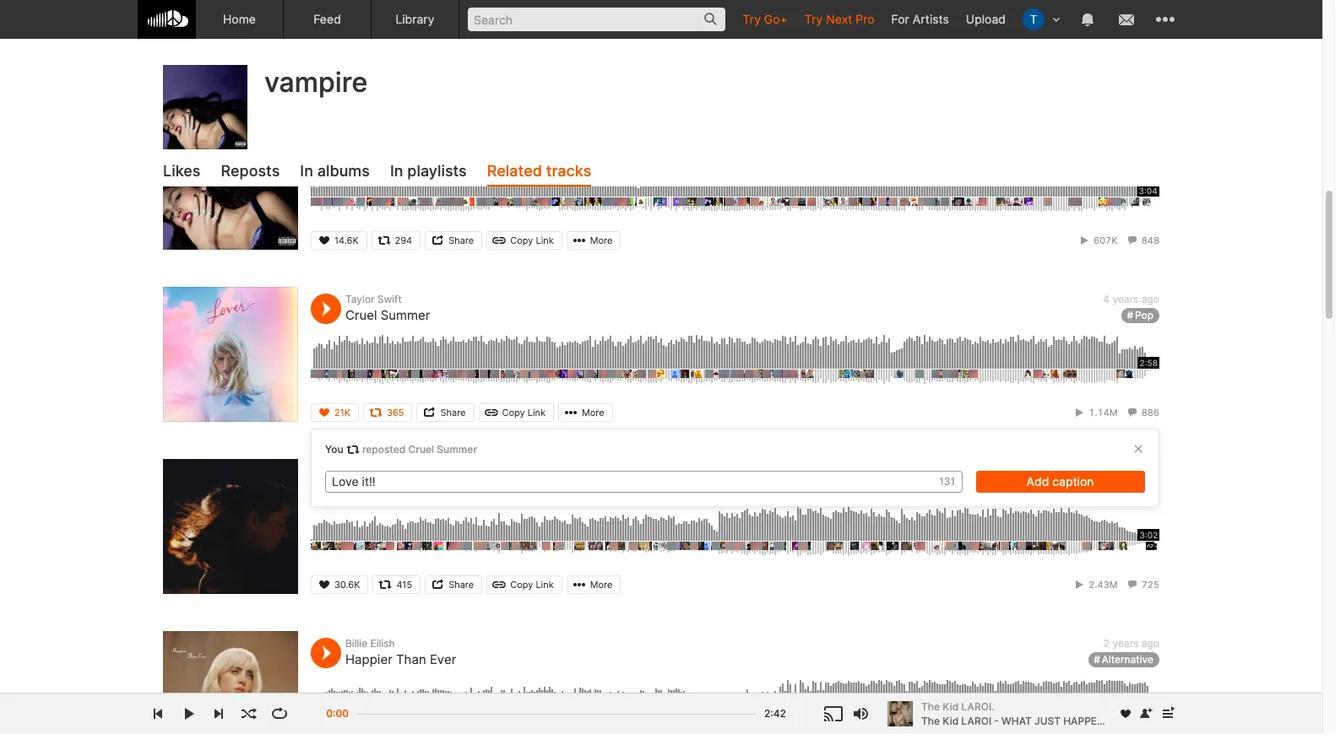 Task type: describe. For each thing, give the bounding box(es) containing it.
share for cruel summer
[[440, 407, 466, 419]]

caption
[[1052, 474, 1094, 489]]

go+
[[764, 12, 788, 26]]

in for in playlists
[[390, 162, 403, 180]]

feed
[[313, 12, 341, 26]]

886
[[1141, 407, 1159, 419]]

likes
[[163, 162, 201, 180]]

happier than ever link
[[345, 652, 456, 668]]

happier than ever element
[[163, 631, 298, 735]]

0 vertical spatial more
[[590, 235, 612, 246]]

the kid laroi - what just happened link
[[921, 714, 1118, 729]]

294
[[395, 235, 412, 246]]

vampire
[[264, 66, 368, 99]]

more button for ceilings
[[566, 576, 621, 594]]

laroi.
[[961, 700, 994, 713]]

library
[[396, 12, 435, 26]]

ceilings
[[345, 479, 391, 495]]

albums
[[317, 162, 370, 180]]

1 vertical spatial summer
[[437, 443, 477, 456]]

21k button
[[311, 403, 359, 422]]

track stats element containing 607k
[[1077, 231, 1159, 250]]

copy for ceilings
[[510, 579, 533, 591]]

14.6k
[[334, 235, 359, 246]]

taylor
[[345, 293, 374, 306]]

playlists
[[407, 162, 467, 180]]

415
[[396, 579, 412, 591]]

try go+ link
[[734, 0, 796, 38]]

the kid laroi. the kid laroi - what just happened
[[921, 700, 1118, 727]]

848
[[1141, 235, 1159, 246]]

swift
[[377, 293, 402, 306]]

415 button
[[373, 576, 421, 594]]

get him back! element
[[163, 0, 298, 78]]

Search search field
[[468, 8, 726, 31]]

886 link
[[1125, 407, 1159, 419]]

copy for cruel summer
[[502, 407, 525, 419]]

try next pro link
[[796, 0, 883, 38]]

more button for cruel summer
[[558, 403, 613, 422]]

home
[[223, 12, 256, 26]]

2
[[1103, 637, 1110, 650]]

cruel summer element
[[163, 287, 298, 422]]

tara schultz's avatar element
[[1023, 8, 1045, 30]]

pro
[[856, 12, 874, 26]]

happened
[[1063, 715, 1118, 727]]

0 vertical spatial share button
[[425, 231, 482, 250]]

0 vertical spatial copy
[[510, 235, 533, 246]]

upload
[[966, 12, 1006, 26]]

vampire link
[[264, 66, 368, 99]]

607k
[[1094, 235, 1118, 246]]

link for cruel summer
[[528, 407, 545, 419]]

try for try next pro
[[805, 12, 823, 26]]

library link
[[372, 0, 459, 39]]

mcalpine
[[373, 465, 417, 478]]

just
[[1034, 715, 1061, 727]]

9,055
[[334, 62, 359, 74]]

copy link button for cruel summer
[[478, 403, 554, 422]]

more for ceilings
[[590, 579, 612, 591]]

-
[[994, 715, 999, 727]]

next
[[826, 12, 852, 26]]

caption text text field
[[325, 471, 963, 493]]

than
[[396, 652, 426, 668]]

artists
[[913, 12, 949, 26]]

bad idea right? element
[[163, 115, 298, 250]]

ever
[[430, 652, 456, 668]]

0 vertical spatial more button
[[566, 231, 621, 250]]

2 the from the top
[[921, 715, 940, 727]]

2.43m
[[1089, 579, 1118, 591]]

rock link
[[1117, 480, 1159, 495]]

laroi
[[961, 715, 991, 727]]

what
[[1001, 715, 1032, 727]]

lizzy mcalpine link
[[345, 465, 417, 478]]

21k
[[334, 407, 350, 419]]

0 vertical spatial copy link button
[[487, 231, 562, 250]]

tracks
[[546, 162, 591, 180]]

the kid laroi. link
[[921, 700, 1110, 714]]

0:00
[[326, 708, 349, 720]]

reposts
[[221, 162, 280, 180]]

294 button
[[371, 231, 421, 250]]

1 kid from the top
[[943, 700, 959, 713]]

pop link
[[1122, 308, 1159, 323]]

copy link for cruel summer
[[502, 407, 545, 419]]

1
[[1110, 465, 1115, 478]]

taylor swift link
[[345, 293, 402, 306]]

0 vertical spatial link
[[536, 235, 554, 246]]

for artists
[[891, 12, 949, 26]]

1 year ago rock
[[1110, 465, 1159, 494]]

remaining letters progress bar
[[939, 472, 955, 492]]

ago for summer
[[1141, 293, 1159, 306]]

9,055 button
[[311, 59, 368, 78]]



Task type: vqa. For each thing, say whether or not it's contained in the screenshot.
Copy Link button to the top
yes



Task type: locate. For each thing, give the bounding box(es) containing it.
3 ago from the top
[[1141, 637, 1159, 650]]

1 vertical spatial copy link
[[502, 407, 545, 419]]

1 vertical spatial copy
[[502, 407, 525, 419]]

next up image
[[1158, 704, 1178, 725]]

related tracks link
[[487, 158, 591, 187]]

try for try go+
[[743, 12, 761, 26]]

1 vertical spatial track stats element
[[1073, 403, 1159, 422]]

1 vertical spatial share button
[[417, 403, 474, 422]]

share button up reposted cruel summer
[[417, 403, 474, 422]]

0 vertical spatial kid
[[943, 700, 959, 713]]

summer inside taylor swift cruel summer
[[381, 307, 430, 323]]

happier
[[345, 652, 392, 668]]

0 vertical spatial summer
[[381, 307, 430, 323]]

summer right "reposted"
[[437, 443, 477, 456]]

share right '294'
[[449, 235, 474, 246]]

30.6k button
[[311, 576, 368, 594]]

848 link
[[1125, 235, 1159, 246]]

kid left 'laroi'
[[943, 715, 959, 727]]

2 kid from the top
[[943, 715, 959, 727]]

copy link button
[[487, 231, 562, 250], [478, 403, 554, 422], [487, 576, 562, 594]]

billie
[[345, 637, 367, 650]]

2 vertical spatial ago
[[1141, 637, 1159, 650]]

1 vertical spatial the
[[921, 715, 940, 727]]

share
[[449, 235, 474, 246], [440, 407, 466, 419], [448, 579, 474, 591]]

725
[[1141, 579, 1159, 591]]

lizzy
[[345, 465, 370, 478]]

track stats element for ceilings
[[1073, 576, 1159, 594]]

share button right 415
[[425, 576, 482, 594]]

add
[[1026, 474, 1049, 489]]

reposted cruel summer
[[359, 443, 477, 456]]

rock
[[1130, 481, 1153, 494]]

more
[[590, 235, 612, 246], [582, 407, 604, 419], [590, 579, 612, 591]]

feed link
[[284, 0, 372, 39]]

track stats element containing 2.43m
[[1073, 576, 1159, 594]]

copy link
[[510, 235, 554, 246], [502, 407, 545, 419], [510, 579, 554, 591]]

0 horizontal spatial cruel
[[345, 307, 377, 323]]

2 vertical spatial copy link button
[[487, 576, 562, 594]]

track stats element for cruel summer
[[1073, 403, 1159, 422]]

reposted
[[362, 443, 406, 456]]

2 vertical spatial more
[[590, 579, 612, 591]]

0 vertical spatial share
[[449, 235, 474, 246]]

years right the 4
[[1112, 293, 1139, 306]]

1 ago from the top
[[1141, 293, 1159, 306]]

2 ago from the top
[[1141, 465, 1159, 478]]

try next pro
[[805, 12, 874, 26]]

2 vertical spatial more button
[[566, 576, 621, 594]]

pop
[[1135, 309, 1153, 322]]

1 horizontal spatial cruel
[[408, 443, 434, 456]]

0 horizontal spatial try
[[743, 12, 761, 26]]

None search field
[[459, 0, 734, 38]]

2 vertical spatial copy link
[[510, 579, 554, 591]]

0 horizontal spatial summer
[[381, 307, 430, 323]]

kid
[[943, 700, 959, 713], [943, 715, 959, 727]]

lizzy mcalpine ceilings
[[345, 465, 417, 495]]

30.6k
[[334, 579, 360, 591]]

share button
[[425, 231, 482, 250], [417, 403, 474, 422], [425, 576, 482, 594]]

2 years ago alternative
[[1102, 637, 1159, 666]]

1 in from the left
[[300, 162, 313, 180]]

the kid laroi - what just happened element
[[887, 702, 913, 727]]

summer down swift
[[381, 307, 430, 323]]

ago up pop
[[1141, 293, 1159, 306]]

try left next
[[805, 12, 823, 26]]

1 horizontal spatial summer
[[437, 443, 477, 456]]

eilish
[[370, 637, 395, 650]]

2 vertical spatial share button
[[425, 576, 482, 594]]

share right 415
[[448, 579, 474, 591]]

ago for than
[[1141, 637, 1159, 650]]

ago up alternative
[[1141, 637, 1159, 650]]

more button
[[566, 231, 621, 250], [558, 403, 613, 422], [566, 576, 621, 594]]

in left playlists
[[390, 162, 403, 180]]

0 vertical spatial years
[[1112, 293, 1139, 306]]

cruel inside taylor swift cruel summer
[[345, 307, 377, 323]]

cruel up mcalpine
[[408, 443, 434, 456]]

0 vertical spatial cruel
[[345, 307, 377, 323]]

in left albums
[[300, 162, 313, 180]]

share up reposted cruel summer
[[440, 407, 466, 419]]

track stats element up the 4
[[1077, 231, 1159, 250]]

2:42
[[764, 708, 786, 720]]

share button for ceilings
[[425, 576, 482, 594]]

years up alternative
[[1112, 637, 1139, 650]]

in playlists link
[[390, 158, 467, 187]]

vampire element
[[163, 65, 247, 149]]

copy
[[510, 235, 533, 246], [502, 407, 525, 419], [510, 579, 533, 591]]

track stats element
[[1077, 231, 1159, 250], [1073, 403, 1159, 422], [1073, 576, 1159, 594]]

1 vertical spatial kid
[[943, 715, 959, 727]]

try go+
[[743, 12, 788, 26]]

0 vertical spatial ago
[[1141, 293, 1159, 306]]

0 vertical spatial copy link
[[510, 235, 554, 246]]

year
[[1118, 465, 1139, 478]]

2 in from the left
[[390, 162, 403, 180]]

2 vertical spatial copy
[[510, 579, 533, 591]]

years for cruel summer
[[1112, 293, 1139, 306]]

years inside 4 years ago pop
[[1112, 293, 1139, 306]]

ago inside 1 year ago rock
[[1141, 465, 1159, 478]]

progress bar
[[357, 706, 756, 734]]

for artists link
[[883, 0, 957, 38]]

share button for cruel summer
[[417, 403, 474, 422]]

ago up rock
[[1141, 465, 1159, 478]]

copy link for ceilings
[[510, 579, 554, 591]]

likes link
[[163, 158, 201, 187]]

1 vertical spatial copy link button
[[478, 403, 554, 422]]

billie eilish link
[[345, 637, 395, 650]]

cruel down taylor
[[345, 307, 377, 323]]

in playlists
[[390, 162, 467, 180]]

1 horizontal spatial in
[[390, 162, 403, 180]]

home link
[[196, 0, 284, 39]]

the
[[921, 700, 940, 713], [921, 715, 940, 727]]

ago inside 4 years ago pop
[[1141, 293, 1159, 306]]

131
[[939, 475, 955, 488]]

ceilings element
[[163, 459, 298, 594]]

track stats element up 1
[[1073, 403, 1159, 422]]

1 vertical spatial more button
[[558, 403, 613, 422]]

1 try from the left
[[743, 12, 761, 26]]

1 vertical spatial more
[[582, 407, 604, 419]]

you
[[325, 443, 343, 456]]

alternative link
[[1089, 653, 1159, 668]]

4 years ago pop
[[1103, 293, 1159, 322]]

in for in albums
[[300, 162, 313, 180]]

725 link
[[1125, 579, 1159, 591]]

0 horizontal spatial in
[[300, 162, 313, 180]]

2 years from the top
[[1112, 637, 1139, 650]]

1 the from the top
[[921, 700, 940, 713]]

1 vertical spatial link
[[528, 407, 545, 419]]

upload link
[[957, 0, 1014, 38]]

ago inside 2 years ago alternative
[[1141, 637, 1159, 650]]

track stats element containing 1.14m
[[1073, 403, 1159, 422]]

0 vertical spatial track stats element
[[1077, 231, 1159, 250]]

ago
[[1141, 293, 1159, 306], [1141, 465, 1159, 478], [1141, 637, 1159, 650]]

kid left laroi.
[[943, 700, 959, 713]]

1 vertical spatial cruel
[[408, 443, 434, 456]]

years
[[1112, 293, 1139, 306], [1112, 637, 1139, 650]]

track stats element up 2
[[1073, 576, 1159, 594]]

summer
[[381, 307, 430, 323], [437, 443, 477, 456]]

1 years from the top
[[1112, 293, 1139, 306]]

in albums link
[[300, 158, 370, 187]]

link for ceilings
[[536, 579, 554, 591]]

add caption
[[1026, 474, 1094, 489]]

4
[[1103, 293, 1110, 306]]

taylor swift cruel summer
[[345, 293, 430, 323]]

2 vertical spatial track stats element
[[1073, 576, 1159, 594]]

2 vertical spatial share
[[448, 579, 474, 591]]

365
[[387, 407, 404, 419]]

14.6k button
[[311, 231, 367, 250]]

billie eilish happier than ever
[[345, 637, 456, 668]]

link
[[536, 235, 554, 246], [528, 407, 545, 419], [536, 579, 554, 591]]

share button right '294'
[[425, 231, 482, 250]]

reposts link
[[221, 158, 280, 187]]

1 vertical spatial ago
[[1141, 465, 1159, 478]]

years for happier than ever
[[1112, 637, 1139, 650]]

2 vertical spatial link
[[536, 579, 554, 591]]

1 horizontal spatial try
[[805, 12, 823, 26]]

2 try from the left
[[805, 12, 823, 26]]

365 button
[[363, 403, 412, 422]]

share for ceilings
[[448, 579, 474, 591]]

related tracks
[[487, 162, 591, 180]]

cruel summer link
[[345, 307, 430, 323]]

1 vertical spatial share
[[440, 407, 466, 419]]

add caption button
[[976, 471, 1145, 493]]

0 vertical spatial the
[[921, 700, 940, 713]]

years inside 2 years ago alternative
[[1112, 637, 1139, 650]]

1 vertical spatial years
[[1112, 637, 1139, 650]]

1.14m
[[1089, 407, 1118, 419]]

cruel
[[345, 307, 377, 323], [408, 443, 434, 456]]

copy link button for ceilings
[[487, 576, 562, 594]]

try left go+
[[743, 12, 761, 26]]

alternative
[[1102, 653, 1153, 666]]

related
[[487, 162, 542, 180]]

more for cruel summer
[[582, 407, 604, 419]]



